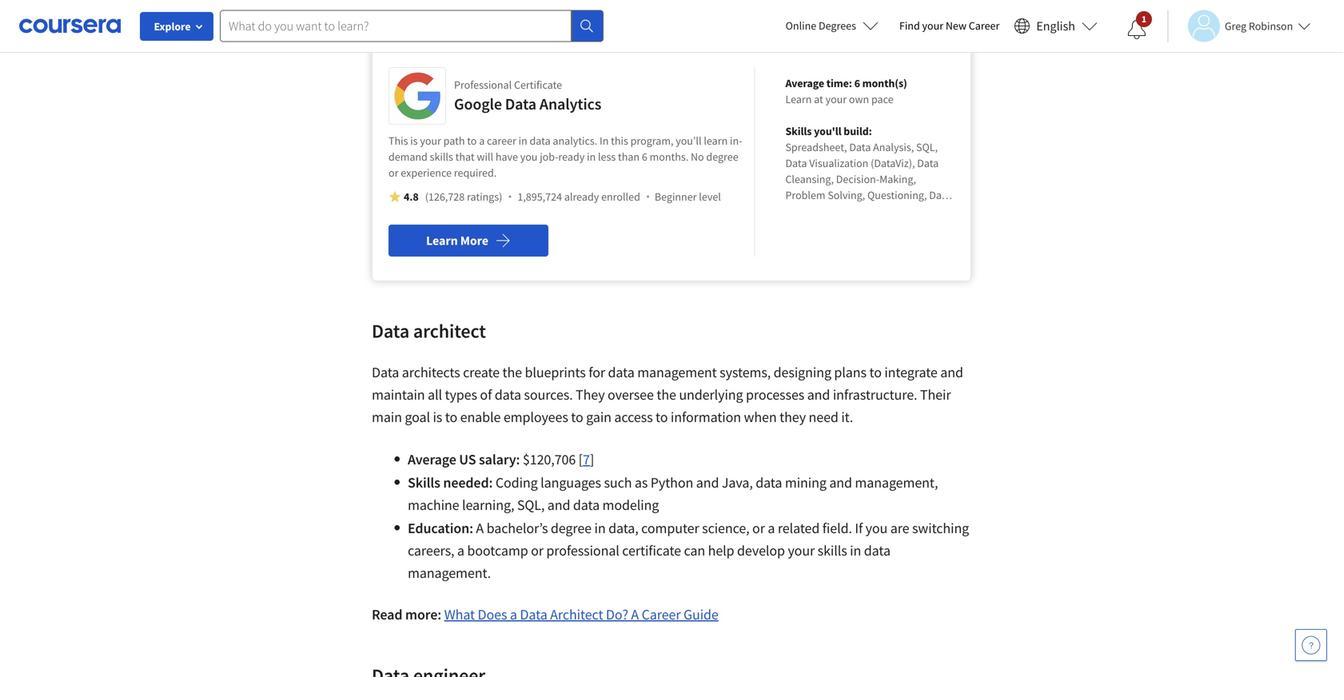 Task type: describe. For each thing, give the bounding box(es) containing it.
in
[[600, 134, 609, 148]]

career for what does a data analyst do? a career guide
[[632, 2, 672, 20]]

read for read more: what does a data analyst do? a career guide
[[372, 2, 403, 20]]

online
[[786, 18, 817, 33]]

this is your path to a career in data analytics. in this program, you'll learn in- demand skills that will have you job-ready in less than 6 months. no degree or experience required.
[[389, 134, 743, 180]]

careers,
[[408, 542, 455, 560]]

in down if at the bottom right
[[850, 542, 862, 560]]

7
[[583, 451, 590, 469]]

a up develop
[[768, 520, 775, 538]]

to inside this is your path to a career in data analytics. in this program, you'll learn in- demand skills that will have you job-ready in less than 6 months. no degree or experience required.
[[467, 134, 477, 148]]

and down languages
[[548, 496, 571, 514]]

bootcamp
[[467, 542, 528, 560]]

for
[[589, 364, 605, 382]]

$120,706
[[523, 451, 576, 469]]

find your new career link
[[892, 16, 1008, 36]]

skills for skills you'll build:
[[786, 124, 812, 138]]

sql,
[[517, 496, 545, 514]]

salary:
[[479, 451, 520, 469]]

main
[[372, 408, 402, 426]]

learn more button
[[389, 225, 549, 257]]

help
[[708, 542, 735, 560]]

underlying
[[679, 386, 743, 404]]

data inside 'professional certificate google data analytics'
[[505, 94, 537, 114]]

google image
[[394, 72, 442, 120]]

goal
[[405, 408, 430, 426]]

architect
[[413, 319, 486, 343]]

management.
[[408, 564, 491, 582]]

data inside a bachelor's degree in data, computer science, or a related field. if you are switching careers, a bootcamp or professional certificate can help develop your skills in data management.
[[864, 542, 891, 560]]

to right "access"
[[656, 408, 668, 426]]

career inside find your new career link
[[969, 18, 1000, 33]]

program,
[[631, 134, 674, 148]]

less
[[598, 150, 616, 164]]

enable
[[460, 408, 501, 426]]

guide for what does a data architect do? a career guide
[[684, 606, 719, 624]]

and right mining
[[830, 474, 853, 492]]

experience
[[401, 166, 452, 180]]

learn inside button
[[426, 233, 458, 249]]

find your new career
[[900, 18, 1000, 33]]

analyst
[[550, 2, 594, 20]]

certificate inside 'professional certificate google data analytics'
[[514, 78, 562, 92]]

read more: what does a data analyst do? a career guide
[[372, 2, 709, 20]]

at
[[814, 92, 824, 106]]

skills inside this is your path to a career in data analytics. in this program, you'll learn in- demand skills that will have you job-ready in less than 6 months. no degree or experience required.
[[430, 150, 453, 164]]

architect
[[550, 606, 603, 624]]

read for read more: what does a data architect do? a career guide
[[372, 606, 403, 624]]

1,895,724
[[518, 190, 562, 204]]

coding
[[496, 474, 538, 492]]

in-
[[730, 134, 743, 148]]

java,
[[722, 474, 753, 492]]

7 link
[[583, 451, 590, 469]]

you'll
[[676, 134, 702, 148]]

a left architect
[[510, 606, 517, 624]]

their
[[921, 386, 951, 404]]

management,
[[855, 474, 939, 492]]

explore button
[[140, 12, 214, 41]]

does for what does a data analyst do? a career guide
[[478, 2, 507, 20]]

maintain
[[372, 386, 425, 404]]

of
[[480, 386, 492, 404]]

will
[[477, 150, 494, 164]]

greg robinson
[[1225, 19, 1294, 33]]

a for analyst
[[622, 2, 630, 20]]

english
[[1037, 18, 1076, 34]]

what for what does a data architect do? a career guide
[[444, 606, 475, 624]]

enrolled
[[602, 190, 641, 204]]

in right the career
[[519, 134, 528, 148]]

types
[[445, 386, 477, 404]]

to down types
[[445, 408, 458, 426]]

average us salary: $120,706 [ 7 ]
[[408, 451, 595, 469]]

job-
[[540, 150, 559, 164]]

degrees
[[819, 18, 857, 33]]

coding languages such as python and java, data mining and management, machine learning, sql, and data modeling
[[408, 474, 939, 514]]

need
[[809, 408, 839, 426]]

data down languages
[[573, 496, 600, 514]]

management
[[638, 364, 717, 382]]

what does a data analyst do? a career guide link
[[444, 2, 709, 20]]

coursera image
[[19, 13, 121, 39]]

degree inside this is your path to a career in data analytics. in this program, you'll learn in- demand skills that will have you job-ready in less than 6 months. no degree or experience required.
[[707, 150, 739, 164]]

data inside this is your path to a career in data analytics. in this program, you'll learn in- demand skills that will have you job-ready in less than 6 months. no degree or experience required.
[[530, 134, 551, 148]]

information
[[671, 408, 742, 426]]

such
[[604, 474, 632, 492]]

own
[[849, 92, 870, 106]]

analytics.
[[553, 134, 598, 148]]

a inside this is your path to a career in data analytics. in this program, you'll learn in- demand skills that will have you job-ready in less than 6 months. no degree or experience required.
[[479, 134, 485, 148]]

if
[[855, 520, 863, 538]]

data right java,
[[756, 474, 783, 492]]

systems,
[[720, 364, 771, 382]]

path
[[444, 134, 465, 148]]

a up management.
[[457, 542, 465, 560]]

learn more
[[426, 233, 489, 249]]

languages
[[541, 474, 601, 492]]

related
[[778, 520, 820, 538]]

data inside data architects create the blueprints for data management systems, designing plans to integrate and maintain all types of data sources. they oversee the underlying processes and infrastructure. their main goal is to enable employees to gain access to information when they need it.
[[372, 364, 399, 382]]

professional inside 'professional certificate google data analytics'
[[454, 78, 512, 92]]

field.
[[823, 520, 853, 538]]

analytics
[[540, 94, 602, 114]]

online degrees
[[786, 18, 857, 33]]

when
[[744, 408, 777, 426]]

data right of at the bottom
[[495, 386, 521, 404]]

in left less on the left
[[587, 150, 596, 164]]

and left java,
[[697, 474, 719, 492]]

skills for skills needed:
[[408, 474, 441, 492]]

google
[[454, 94, 502, 114]]

you'll
[[814, 124, 842, 138]]

show notifications image
[[1128, 20, 1147, 39]]

to left 'gain' at the bottom left of page
[[571, 408, 584, 426]]

level
[[699, 190, 721, 204]]

that
[[456, 150, 475, 164]]

it.
[[842, 408, 854, 426]]

degree inside a bachelor's degree in data, computer science, or a related field. if you are switching careers, a bootcamp or professional certificate can help develop your skills in data management.
[[551, 520, 592, 538]]

more: for what does a data analyst do? a career guide
[[405, 2, 442, 20]]

computer
[[642, 520, 700, 538]]

4.8 (126,728 ratings)
[[404, 190, 503, 204]]

1 horizontal spatial or
[[531, 542, 544, 560]]

required.
[[454, 166, 497, 180]]

more: for what does a data architect do? a career guide
[[405, 606, 442, 624]]

[
[[579, 451, 583, 469]]

build:
[[844, 124, 872, 138]]

already
[[565, 190, 599, 204]]

infrastructure.
[[833, 386, 918, 404]]

data left architect
[[520, 606, 548, 624]]

us
[[459, 451, 476, 469]]

gain
[[586, 408, 612, 426]]

does for what does a data architect do? a career guide
[[478, 606, 507, 624]]

time:
[[827, 76, 853, 90]]

skills you'll build:
[[786, 124, 872, 138]]

skills needed:
[[408, 474, 496, 492]]



Task type: locate. For each thing, give the bounding box(es) containing it.
access
[[615, 408, 653, 426]]

1 what from the top
[[444, 2, 475, 20]]

1 horizontal spatial professional
[[547, 542, 620, 560]]

a down "learning,"
[[476, 520, 484, 538]]

0 vertical spatial more:
[[405, 2, 442, 20]]

skills up machine
[[408, 474, 441, 492]]

learn left at
[[786, 92, 812, 106]]

6 inside this is your path to a career in data analytics. in this program, you'll learn in- demand skills that will have you job-ready in less than 6 months. no degree or experience required.
[[642, 150, 648, 164]]

your left path at top left
[[420, 134, 441, 148]]

you
[[520, 150, 538, 164], [866, 520, 888, 538]]

this
[[389, 134, 408, 148]]

0 vertical spatial average
[[786, 76, 825, 90]]

1 vertical spatial or
[[753, 520, 765, 538]]

1 horizontal spatial the
[[657, 386, 677, 404]]

1 horizontal spatial average
[[786, 76, 825, 90]]

demand
[[389, 150, 428, 164]]

english button
[[1008, 0, 1105, 52]]

architects
[[402, 364, 460, 382]]

1 vertical spatial do?
[[606, 606, 629, 624]]

data up the career
[[505, 94, 537, 114]]

month(s)
[[863, 76, 908, 90]]

0 vertical spatial degree
[[707, 150, 739, 164]]

data architects create the blueprints for data management systems, designing plans to integrate and maintain all types of data sources. they oversee the underlying processes and infrastructure. their main goal is to enable employees to gain access to information when they need it.
[[372, 364, 964, 426]]

and
[[941, 364, 964, 382], [808, 386, 831, 404], [697, 474, 719, 492], [830, 474, 853, 492], [548, 496, 571, 514]]

6 right than
[[642, 150, 648, 164]]

a up will
[[479, 134, 485, 148]]

a bachelor's degree in data, computer science, or a related field. if you are switching careers, a bootcamp or professional certificate can help develop your skills in data management.
[[408, 520, 970, 582]]

6 inside the average time: 6 month(s) learn at your own pace
[[855, 76, 861, 90]]

degree down the learn
[[707, 150, 739, 164]]

data architect
[[372, 319, 486, 343]]

designing
[[774, 364, 832, 382]]

0 horizontal spatial is
[[411, 134, 418, 148]]

2 horizontal spatial a
[[631, 606, 639, 624]]

0 vertical spatial guide
[[674, 2, 709, 20]]

switching
[[913, 520, 970, 538]]

skills left you'll
[[786, 124, 812, 138]]

1 horizontal spatial a
[[622, 2, 630, 20]]

greg
[[1225, 19, 1247, 33]]

your inside the average time: 6 month(s) learn at your own pace
[[826, 92, 847, 106]]

does left analyst at the top of the page
[[478, 2, 507, 20]]

1 vertical spatial certificate
[[623, 542, 681, 560]]

or inside this is your path to a career in data analytics. in this program, you'll learn in- demand skills that will have you job-ready in less than 6 months. no degree or experience required.
[[389, 166, 399, 180]]

online degrees button
[[773, 8, 892, 43]]

professional inside a bachelor's degree in data, computer science, or a related field. if you are switching careers, a bootcamp or professional certificate can help develop your skills in data management.
[[547, 542, 620, 560]]

certificate down the computer
[[623, 542, 681, 560]]

1 horizontal spatial you
[[866, 520, 888, 538]]

1 vertical spatial 6
[[642, 150, 648, 164]]

skills down field. at the bottom right
[[818, 542, 848, 560]]

degree down languages
[[551, 520, 592, 538]]

1
[[1142, 13, 1147, 25]]

2 vertical spatial or
[[531, 542, 544, 560]]

1 does from the top
[[478, 2, 507, 20]]

0 vertical spatial the
[[503, 364, 522, 382]]

1 horizontal spatial skills
[[818, 542, 848, 560]]

0 horizontal spatial skills
[[408, 474, 441, 492]]

6
[[855, 76, 861, 90], [642, 150, 648, 164]]

your inside a bachelor's degree in data, computer science, or a related field. if you are switching careers, a bootcamp or professional certificate can help develop your skills in data management.
[[788, 542, 815, 560]]

guide for what does a data analyst do? a career guide
[[674, 2, 709, 20]]

a inside a bachelor's degree in data, computer science, or a related field. if you are switching careers, a bootcamp or professional certificate can help develop your skills in data management.
[[476, 520, 484, 538]]

0 vertical spatial professional
[[454, 78, 512, 92]]

1 horizontal spatial learn
[[786, 92, 812, 106]]

0 horizontal spatial skills
[[430, 150, 453, 164]]

0 horizontal spatial 6
[[642, 150, 648, 164]]

a
[[622, 2, 630, 20], [476, 520, 484, 538], [631, 606, 639, 624]]

0 vertical spatial does
[[478, 2, 507, 20]]

sources.
[[524, 386, 573, 404]]

data left analyst at the top of the page
[[520, 2, 548, 20]]

average up skills needed:
[[408, 451, 457, 469]]

2 read from the top
[[372, 606, 403, 624]]

average for average us salary: $120,706 [ 7 ]
[[408, 451, 457, 469]]

0 vertical spatial or
[[389, 166, 399, 180]]

career right new
[[969, 18, 1000, 33]]

you left job-
[[520, 150, 538, 164]]

1 vertical spatial skills
[[818, 542, 848, 560]]

employees
[[504, 408, 569, 426]]

professional up the google
[[454, 78, 512, 92]]

or down demand
[[389, 166, 399, 180]]

What do you want to learn? text field
[[220, 10, 572, 42]]

do? right architect
[[606, 606, 629, 624]]

1 vertical spatial degree
[[551, 520, 592, 538]]

is inside this is your path to a career in data analytics. in this program, you'll learn in- demand skills that will have you job-ready in less than 6 months. no degree or experience required.
[[411, 134, 418, 148]]

skills down path at top left
[[430, 150, 453, 164]]

skills inside a bachelor's degree in data, computer science, or a related field. if you are switching careers, a bootcamp or professional certificate can help develop your skills in data management.
[[818, 542, 848, 560]]

0 horizontal spatial professional
[[454, 78, 512, 92]]

0 horizontal spatial degree
[[551, 520, 592, 538]]

a
[[510, 2, 517, 20], [479, 134, 485, 148], [768, 520, 775, 538], [457, 542, 465, 560], [510, 606, 517, 624]]

1 vertical spatial more:
[[405, 606, 442, 624]]

average for average time: 6 month(s) learn at your own pace
[[786, 76, 825, 90]]

0 vertical spatial skills
[[430, 150, 453, 164]]

]
[[590, 451, 595, 469]]

0 horizontal spatial or
[[389, 166, 399, 180]]

and up need
[[808, 386, 831, 404]]

can
[[684, 542, 706, 560]]

2 horizontal spatial or
[[753, 520, 765, 538]]

what for what does a data analyst do? a career guide
[[444, 2, 475, 20]]

1 vertical spatial average
[[408, 451, 457, 469]]

the right create
[[503, 364, 522, 382]]

a for architect
[[631, 606, 639, 624]]

0 vertical spatial read
[[372, 2, 403, 20]]

certificate up analytics
[[514, 78, 562, 92]]

1 vertical spatial skills
[[408, 474, 441, 492]]

plans
[[835, 364, 867, 382]]

1 button
[[1115, 10, 1160, 49]]

None search field
[[220, 10, 604, 42]]

is inside data architects create the blueprints for data management systems, designing plans to integrate and maintain all types of data sources. they oversee the underlying processes and infrastructure. their main goal is to enable employees to gain access to information when they need it.
[[433, 408, 443, 426]]

your down related at the bottom of the page
[[788, 542, 815, 560]]

learn left more
[[426, 233, 458, 249]]

1 vertical spatial you
[[866, 520, 888, 538]]

or up develop
[[753, 520, 765, 538]]

do? for architect
[[606, 606, 629, 624]]

integrate
[[885, 364, 938, 382]]

are
[[891, 520, 910, 538]]

is right this
[[411, 134, 418, 148]]

does
[[478, 2, 507, 20], [478, 606, 507, 624]]

0 vertical spatial do?
[[597, 2, 619, 20]]

data up job-
[[530, 134, 551, 148]]

ratings)
[[467, 190, 503, 204]]

1 vertical spatial a
[[476, 520, 484, 538]]

you inside this is your path to a career in data analytics. in this program, you'll learn in- demand skills that will have you job-ready in less than 6 months. no degree or experience required.
[[520, 150, 538, 164]]

is right goal
[[433, 408, 443, 426]]

find
[[900, 18, 920, 33]]

do?
[[597, 2, 619, 20], [606, 606, 629, 624]]

modeling
[[603, 496, 659, 514]]

2 what from the top
[[444, 606, 475, 624]]

2 more: from the top
[[405, 606, 442, 624]]

1 vertical spatial read
[[372, 606, 403, 624]]

0 vertical spatial skills
[[786, 124, 812, 138]]

1 vertical spatial is
[[433, 408, 443, 426]]

to up that on the top left
[[467, 134, 477, 148]]

or
[[389, 166, 399, 180], [753, 520, 765, 538], [531, 542, 544, 560]]

to
[[467, 134, 477, 148], [870, 364, 882, 382], [445, 408, 458, 426], [571, 408, 584, 426], [656, 408, 668, 426]]

what does a data architect do? a career guide link
[[444, 606, 719, 624]]

degree
[[707, 150, 739, 164], [551, 520, 592, 538]]

1 horizontal spatial 6
[[855, 76, 861, 90]]

and up "their"
[[941, 364, 964, 382]]

blueprints
[[525, 364, 586, 382]]

6 up own
[[855, 76, 861, 90]]

beginner
[[655, 190, 697, 204]]

have
[[496, 150, 518, 164]]

0 vertical spatial a
[[622, 2, 630, 20]]

2 vertical spatial a
[[631, 606, 639, 624]]

data up oversee
[[608, 364, 635, 382]]

certificate inside a bachelor's degree in data, computer science, or a related field. if you are switching careers, a bootcamp or professional certificate can help develop your skills in data management.
[[623, 542, 681, 560]]

data down are
[[864, 542, 891, 560]]

0 vertical spatial learn
[[786, 92, 812, 106]]

average
[[786, 76, 825, 90], [408, 451, 457, 469]]

machine
[[408, 496, 460, 514]]

0 vertical spatial what
[[444, 2, 475, 20]]

months.
[[650, 150, 689, 164]]

learn inside the average time: 6 month(s) learn at your own pace
[[786, 92, 812, 106]]

do? right analyst at the top of the page
[[597, 2, 619, 20]]

the down the management
[[657, 386, 677, 404]]

create
[[463, 364, 500, 382]]

is
[[411, 134, 418, 148], [433, 408, 443, 426]]

as
[[635, 474, 648, 492]]

0 horizontal spatial you
[[520, 150, 538, 164]]

help center image
[[1302, 636, 1321, 655]]

0 horizontal spatial certificate
[[514, 78, 562, 92]]

(126,728
[[425, 190, 465, 204]]

professional down data,
[[547, 542, 620, 560]]

processes
[[746, 386, 805, 404]]

0 horizontal spatial the
[[503, 364, 522, 382]]

1 vertical spatial learn
[[426, 233, 458, 249]]

ready
[[559, 150, 585, 164]]

a left analyst at the top of the page
[[510, 2, 517, 20]]

1 vertical spatial guide
[[684, 606, 719, 624]]

1 vertical spatial what
[[444, 606, 475, 624]]

1 horizontal spatial skills
[[786, 124, 812, 138]]

data
[[520, 2, 548, 20], [505, 94, 537, 114], [372, 319, 410, 343], [372, 364, 399, 382], [520, 606, 548, 624]]

1 vertical spatial the
[[657, 386, 677, 404]]

you inside a bachelor's degree in data, computer science, or a related field. if you are switching careers, a bootcamp or professional certificate can help develop your skills in data management.
[[866, 520, 888, 538]]

the
[[503, 364, 522, 382], [657, 386, 677, 404]]

average up at
[[786, 76, 825, 90]]

0 vertical spatial you
[[520, 150, 538, 164]]

or down the bachelor's
[[531, 542, 544, 560]]

career
[[632, 2, 672, 20], [969, 18, 1000, 33], [642, 606, 681, 624]]

in left data,
[[595, 520, 606, 538]]

0 vertical spatial 6
[[855, 76, 861, 90]]

0 horizontal spatial average
[[408, 451, 457, 469]]

1 vertical spatial professional
[[547, 542, 620, 560]]

career for what does a data architect do? a career guide
[[642, 606, 681, 624]]

1 vertical spatial does
[[478, 606, 507, 624]]

1 read from the top
[[372, 2, 403, 20]]

your down time:
[[826, 92, 847, 106]]

1 horizontal spatial certificate
[[623, 542, 681, 560]]

data up architects
[[372, 319, 410, 343]]

you right if at the bottom right
[[866, 520, 888, 538]]

average inside the average time: 6 month(s) learn at your own pace
[[786, 76, 825, 90]]

2 does from the top
[[478, 606, 507, 624]]

does down management.
[[478, 606, 507, 624]]

python
[[651, 474, 694, 492]]

mining
[[785, 474, 827, 492]]

than
[[618, 150, 640, 164]]

a right architect
[[631, 606, 639, 624]]

do? for analyst
[[597, 2, 619, 20]]

read more: what does a data architect do? a career guide
[[372, 606, 719, 624]]

0 horizontal spatial learn
[[426, 233, 458, 249]]

1,895,724 already enrolled
[[518, 190, 641, 204]]

all
[[428, 386, 442, 404]]

to up infrastructure.
[[870, 364, 882, 382]]

a right analyst at the top of the page
[[622, 2, 630, 20]]

career down a bachelor's degree in data, computer science, or a related field. if you are switching careers, a bootcamp or professional certificate can help develop your skills in data management.
[[642, 606, 681, 624]]

your right "find" in the top of the page
[[923, 18, 944, 33]]

beginner level
[[655, 190, 721, 204]]

0 vertical spatial is
[[411, 134, 418, 148]]

1 horizontal spatial is
[[433, 408, 443, 426]]

career
[[487, 134, 517, 148]]

data up maintain
[[372, 364, 399, 382]]

1 horizontal spatial degree
[[707, 150, 739, 164]]

your inside this is your path to a career in data analytics. in this program, you'll learn in- demand skills that will have you job-ready in less than 6 months. no degree or experience required.
[[420, 134, 441, 148]]

0 horizontal spatial a
[[476, 520, 484, 538]]

career right analyst at the top of the page
[[632, 2, 672, 20]]

1 more: from the top
[[405, 2, 442, 20]]

0 vertical spatial certificate
[[514, 78, 562, 92]]

professional certificate google data analytics
[[454, 78, 602, 114]]

professional
[[454, 78, 512, 92], [547, 542, 620, 560]]



Task type: vqa. For each thing, say whether or not it's contained in the screenshot.
"lived"
no



